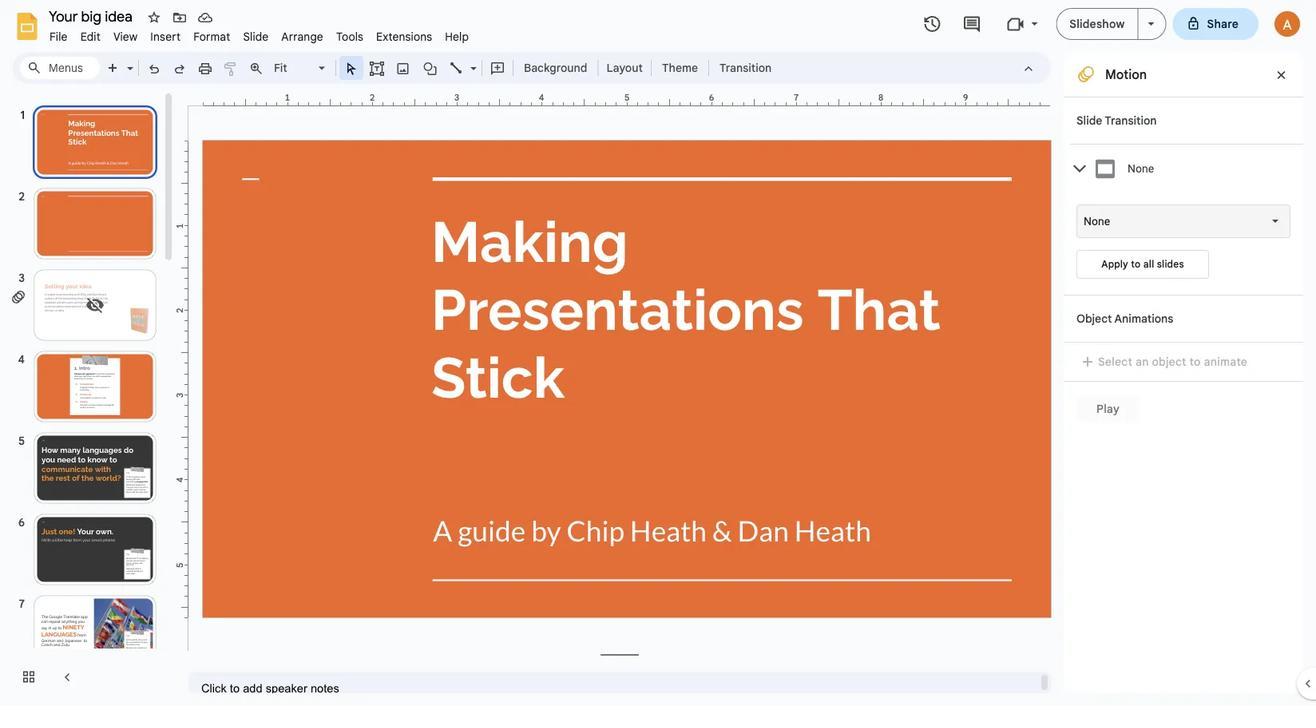 Task type: vqa. For each thing, say whether or not it's contained in the screenshot.
the ABOUT THE OWNER
no



Task type: describe. For each thing, give the bounding box(es) containing it.
transition inside motion section
[[1105, 113, 1157, 127]]

edit menu item
[[74, 27, 107, 46]]

transition inside transition button
[[720, 61, 772, 75]]

Rename text field
[[43, 6, 141, 26]]

file
[[50, 30, 68, 44]]

Zoom field
[[269, 57, 332, 80]]

background
[[524, 61, 588, 75]]

navigation inside motion application
[[0, 90, 176, 706]]

slide for slide
[[243, 30, 269, 44]]

apply to all slides
[[1102, 258, 1185, 270]]

slide for slide transition
[[1077, 113, 1103, 127]]

format menu item
[[187, 27, 237, 46]]

all
[[1144, 258, 1155, 270]]

view menu item
[[107, 27, 144, 46]]

slideshow button
[[1057, 8, 1139, 40]]

extensions
[[376, 30, 432, 44]]

theme button
[[655, 56, 706, 80]]

apply
[[1102, 258, 1129, 270]]

slideshow
[[1070, 17, 1125, 31]]

select
[[1099, 355, 1133, 369]]

motion section
[[1050, 0, 1304, 706]]

to inside the apply to all slides button
[[1132, 258, 1141, 270]]

background button
[[517, 56, 595, 80]]

to inside select an object to animate button
[[1190, 355, 1201, 369]]

none inside list box
[[1084, 215, 1111, 228]]

tools menu item
[[330, 27, 370, 46]]

main toolbar
[[99, 0, 780, 417]]

file menu item
[[43, 27, 74, 46]]

Zoom text field
[[272, 57, 316, 79]]

Star checkbox
[[143, 6, 165, 29]]

motion application
[[0, 0, 1317, 706]]

view
[[113, 30, 138, 44]]

none tab
[[1050, 58, 1304, 706]]

shape image
[[421, 57, 440, 79]]

play
[[1097, 402, 1120, 416]]

slide menu item
[[237, 27, 275, 46]]

help
[[445, 30, 469, 44]]

object
[[1153, 355, 1187, 369]]



Task type: locate. For each thing, give the bounding box(es) containing it.
slides
[[1158, 258, 1185, 270]]

layout
[[607, 61, 643, 75]]

to right object
[[1190, 355, 1201, 369]]

none tab panel
[[1071, 193, 1304, 295]]

transition right theme
[[720, 61, 772, 75]]

tools
[[336, 30, 364, 44]]

1 vertical spatial slide
[[1077, 113, 1103, 127]]

arrange
[[282, 30, 324, 44]]

menu bar inside "menu bar" banner
[[43, 21, 476, 47]]

none list box
[[1077, 205, 1291, 238]]

share
[[1208, 17, 1239, 31]]

Menus field
[[20, 57, 100, 79]]

menu bar containing file
[[43, 21, 476, 47]]

to left all
[[1132, 258, 1141, 270]]

insert
[[150, 30, 181, 44]]

to
[[1132, 258, 1141, 270], [1190, 355, 1201, 369]]

slide inside motion section
[[1077, 113, 1103, 127]]

menu bar banner
[[0, 0, 1317, 706]]

select an object to animate
[[1099, 355, 1248, 369]]

none down slide transition on the right
[[1128, 162, 1155, 175]]

0 horizontal spatial to
[[1132, 258, 1141, 270]]

0 horizontal spatial transition
[[720, 61, 772, 75]]

1 horizontal spatial none
[[1128, 162, 1155, 175]]

1 vertical spatial none
[[1084, 215, 1111, 228]]

slide inside menu item
[[243, 30, 269, 44]]

animate
[[1205, 355, 1248, 369]]

none
[[1128, 162, 1155, 175], [1084, 215, 1111, 228]]

none inside tab
[[1128, 162, 1155, 175]]

0 vertical spatial slide
[[243, 30, 269, 44]]

an
[[1136, 355, 1150, 369]]

1 horizontal spatial to
[[1190, 355, 1201, 369]]

object animations
[[1077, 312, 1174, 326]]

animations
[[1115, 312, 1174, 326]]

transition down motion
[[1105, 113, 1157, 127]]

menu bar
[[43, 21, 476, 47]]

apply to all slides button
[[1077, 250, 1210, 279]]

format
[[193, 30, 230, 44]]

theme
[[662, 61, 698, 75]]

arrange menu item
[[275, 27, 330, 46]]

none option
[[1084, 213, 1111, 229]]

1 vertical spatial transition
[[1105, 113, 1157, 127]]

1 horizontal spatial slide
[[1077, 113, 1103, 127]]

none up apply
[[1084, 215, 1111, 228]]

motion
[[1106, 66, 1148, 82]]

insert menu item
[[144, 27, 187, 46]]

0 horizontal spatial slide
[[243, 30, 269, 44]]

new slide with layout image
[[123, 58, 133, 63]]

play button
[[1077, 395, 1140, 423]]

edit
[[80, 30, 101, 44]]

layout button
[[602, 56, 648, 80]]

0 horizontal spatial none
[[1084, 215, 1111, 228]]

1 vertical spatial to
[[1190, 355, 1201, 369]]

insert image image
[[394, 57, 413, 79]]

navigation
[[0, 90, 176, 706]]

object
[[1077, 312, 1113, 326]]

0 vertical spatial to
[[1132, 258, 1141, 270]]

select an object to animate button
[[1077, 352, 1259, 372]]

0 vertical spatial none
[[1128, 162, 1155, 175]]

help menu item
[[439, 27, 476, 46]]

transition
[[720, 61, 772, 75], [1105, 113, 1157, 127]]

transition button
[[713, 56, 779, 80]]

slide transition
[[1077, 113, 1157, 127]]

presentation options image
[[1149, 22, 1155, 26]]

slide
[[243, 30, 269, 44], [1077, 113, 1103, 127]]

0 vertical spatial transition
[[720, 61, 772, 75]]

extensions menu item
[[370, 27, 439, 46]]

1 horizontal spatial transition
[[1105, 113, 1157, 127]]

share button
[[1173, 8, 1259, 40]]



